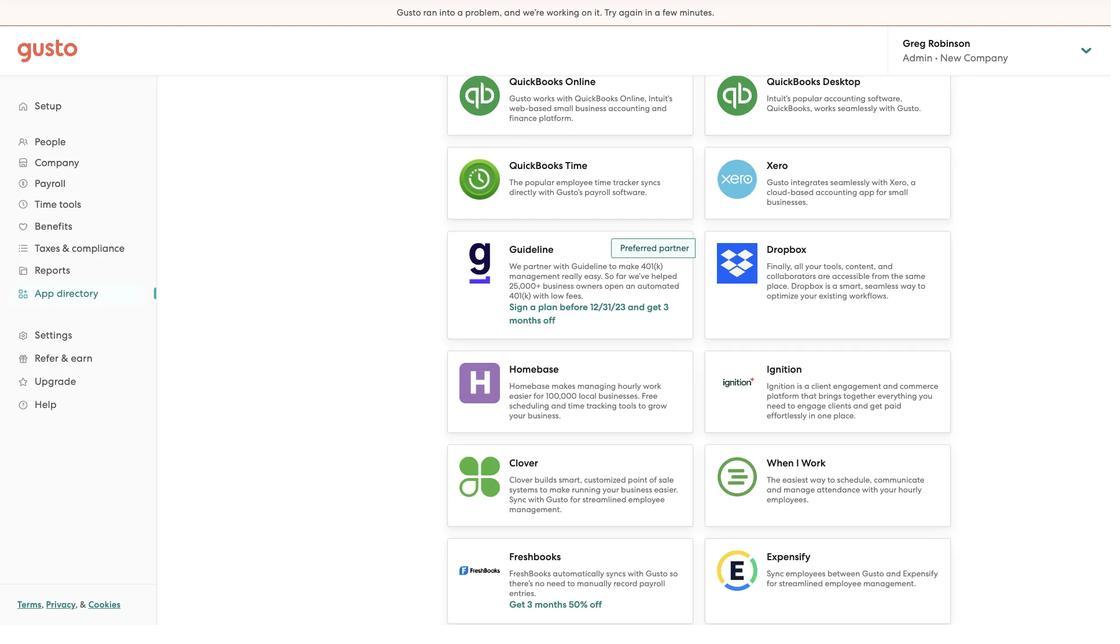 Task type: locate. For each thing, give the bounding box(es) containing it.
entries.
[[510, 589, 537, 598]]

time left tracker
[[595, 178, 612, 187]]

management. inside clover clover builds smart, customized point of sale systems to make running your business easier. sync with gusto for streamlined employee management.
[[510, 505, 562, 514]]

0 vertical spatial time
[[595, 178, 612, 187]]

employee inside clover clover builds smart, customized point of sale systems to make running your business easier. sync with gusto for streamlined employee management.
[[629, 495, 665, 504]]

1 vertical spatial clover
[[510, 475, 533, 485]]

hourly inside when i work the easiest way to schedule, communicate and manage attendance with your hourly employees.
[[899, 485, 922, 495]]

xero logo image
[[717, 159, 758, 200]]

help link
[[12, 394, 145, 415]]

for up scheduling
[[534, 391, 544, 401]]

3 right get
[[528, 599, 533, 610]]

finance
[[510, 113, 537, 123]]

tools inside dropdown button
[[59, 199, 81, 210]]

quickbooks,
[[767, 104, 813, 113]]

with down schedule,
[[863, 485, 879, 495]]

plan
[[538, 302, 558, 313]]

smart, up the running
[[559, 475, 583, 485]]

is
[[826, 281, 831, 291], [797, 382, 803, 391]]

0 horizontal spatial time
[[568, 401, 585, 411]]

1 horizontal spatial syncs
[[641, 178, 661, 187]]

workflows.
[[850, 291, 889, 301]]

1 intuit's from the left
[[649, 94, 673, 103]]

tools,
[[824, 262, 844, 271]]

0 vertical spatial management.
[[510, 505, 562, 514]]

0 horizontal spatial employee
[[557, 178, 593, 187]]

quickbooks time logo image
[[460, 159, 500, 200]]

businesses. down cloud-
[[767, 197, 809, 207]]

time
[[566, 160, 588, 172], [35, 199, 57, 210]]

1 horizontal spatial management.
[[864, 579, 917, 588]]

to down builds on the bottom of the page
[[540, 485, 548, 495]]

401(k) up "helped"
[[642, 262, 663, 271]]

1 horizontal spatial businesses.
[[767, 197, 809, 207]]

1 vertical spatial in
[[809, 411, 816, 420]]

directory
[[57, 288, 98, 299]]

0 vertical spatial months
[[510, 315, 541, 326]]

quickbooks up directly
[[510, 160, 563, 172]]

small down the xero,
[[889, 188, 909, 197]]

partner up "helped"
[[659, 243, 690, 254]]

accounting down "desktop"
[[825, 94, 866, 103]]

is inside ignition ignition is a client engagement and commerce platform that brings together everything you need to engage clients and get paid effortlessly in one place.
[[797, 382, 803, 391]]

a right sign
[[530, 302, 536, 313]]

off
[[544, 315, 556, 326], [590, 599, 602, 610]]

1 clover from the top
[[510, 457, 539, 470]]

when i work logo image
[[717, 457, 758, 497]]

gusto left so
[[646, 569, 668, 578]]

business inside guideline we partner with guideline to make 401(k) management really easy. so far we've helped 25,000+ business owners open an automated 401(k) with low fees. sign a plan before 12/31/23 and get 3 months off
[[543, 281, 574, 291]]

1 vertical spatial payroll
[[640, 579, 666, 588]]

make down builds on the bottom of the page
[[550, 485, 570, 495]]

to up attendance
[[828, 475, 836, 485]]

works up platform.
[[534, 94, 555, 103]]

1 horizontal spatial need
[[767, 401, 786, 411]]

0 horizontal spatial intuit's
[[649, 94, 673, 103]]

months inside freshbooks freshbooks automatically syncs with gusto so there's no need to manually record payroll entries. get 3 months 50% off
[[535, 599, 567, 610]]

50%
[[569, 599, 588, 610]]

with down software,
[[880, 104, 896, 113]]

taxes & compliance button
[[12, 238, 145, 259]]

place. down clients
[[834, 411, 856, 420]]

1 horizontal spatial 3
[[664, 302, 669, 313]]

2 vertical spatial employee
[[825, 579, 862, 588]]

intuit's
[[649, 94, 673, 103], [767, 94, 791, 103]]

popular up "quickbooks,"
[[793, 94, 823, 103]]

we've
[[629, 272, 650, 281]]

1 vertical spatial works
[[815, 104, 836, 113]]

syncs
[[641, 178, 661, 187], [607, 569, 626, 578]]

employee down the between
[[825, 579, 862, 588]]

employee inside expensify sync employees between gusto and expensify for streamlined employee management.
[[825, 579, 862, 588]]

1 horizontal spatial time
[[595, 178, 612, 187]]

gusto
[[397, 8, 421, 18], [510, 94, 532, 103], [767, 178, 789, 187], [546, 495, 569, 504], [646, 569, 668, 578], [863, 569, 885, 578]]

streamlined inside clover clover builds smart, customized point of sale systems to make running your business easier. sync with gusto for streamlined employee management.
[[583, 495, 627, 504]]

accounting inside quickbooks online gusto works with quickbooks online, intuit's web-based small business accounting and finance platform.
[[609, 104, 650, 113]]

list containing people
[[0, 131, 156, 416]]

, left privacy link
[[41, 600, 44, 610]]

seamlessly inside xero gusto integrates seamlessly with xero, a cloud-based accounting app for small businesses.
[[831, 178, 870, 187]]

1 vertical spatial months
[[535, 599, 567, 610]]

gusto's
[[557, 188, 583, 197]]

2 vertical spatial &
[[80, 600, 86, 610]]

1 horizontal spatial expensify
[[904, 569, 939, 578]]

quickbooks up "quickbooks,"
[[767, 76, 821, 88]]

0 vertical spatial in
[[645, 8, 653, 18]]

payroll
[[585, 188, 611, 197], [640, 579, 666, 588]]

expensify sync employees between gusto and expensify for streamlined employee management.
[[767, 551, 939, 588]]

1 vertical spatial businesses.
[[599, 391, 640, 401]]

1 vertical spatial make
[[550, 485, 570, 495]]

based up platform.
[[529, 104, 552, 113]]

months down sign
[[510, 315, 541, 326]]

tools
[[59, 199, 81, 210], [619, 401, 637, 411]]

taxes & compliance
[[35, 243, 125, 254]]

2 homebase from the top
[[510, 382, 550, 391]]

your up "are"
[[806, 262, 822, 271]]

partner inside guideline we partner with guideline to make 401(k) management really easy. so far we've helped 25,000+ business owners open an automated 401(k) with low fees. sign a plan before 12/31/23 and get 3 months off
[[524, 262, 552, 271]]

get down automated
[[647, 302, 662, 313]]

easiest
[[783, 475, 809, 485]]

way down same
[[901, 281, 916, 291]]

tools right tracking
[[619, 401, 637, 411]]

0 horizontal spatial tools
[[59, 199, 81, 210]]

0 vertical spatial smart,
[[840, 281, 864, 291]]

0 vertical spatial ignition
[[767, 364, 802, 376]]

1 vertical spatial business
[[543, 281, 574, 291]]

time down "local"
[[568, 401, 585, 411]]

2 intuit's from the left
[[767, 94, 791, 103]]

0 vertical spatial company
[[964, 52, 1009, 64]]

streamlined down customized
[[583, 495, 627, 504]]

tracker
[[614, 178, 639, 187]]

to up effortlessly at bottom right
[[788, 401, 796, 411]]

1 horizontal spatial company
[[964, 52, 1009, 64]]

payroll right the gusto's
[[585, 188, 611, 197]]

time inside quickbooks time the popular employee time tracker syncs directly with gusto's payroll software.
[[595, 178, 612, 187]]

1 horizontal spatial smart,
[[840, 281, 864, 291]]

businesses. inside homebase homebase makes managing hourly work easier for 100,000 local businesses. free scheduling and time tracking tools to grow your business.
[[599, 391, 640, 401]]

small up platform.
[[554, 104, 574, 113]]

& inside dropdown button
[[62, 243, 69, 254]]

2 vertical spatial business
[[621, 485, 653, 495]]

need
[[767, 401, 786, 411], [547, 579, 566, 588]]

3 inside freshbooks freshbooks automatically syncs with gusto so there's no need to manually record payroll entries. get 3 months 50% off
[[528, 599, 533, 610]]

0 vertical spatial accounting
[[825, 94, 866, 103]]

1 vertical spatial ignition
[[767, 382, 796, 391]]

1 horizontal spatial streamlined
[[780, 579, 824, 588]]

smart, inside clover clover builds smart, customized point of sale systems to make running your business easier. sync with gusto for streamlined employee management.
[[559, 475, 583, 485]]

there's
[[510, 579, 533, 588]]

dropbox
[[767, 244, 807, 256], [792, 281, 824, 291]]

employee down of
[[629, 495, 665, 504]]

compliance
[[72, 243, 125, 254]]

based down integrates
[[791, 188, 814, 197]]

off down plan
[[544, 315, 556, 326]]

seamless
[[866, 281, 899, 291]]

0 vertical spatial off
[[544, 315, 556, 326]]

place. up 'optimize'
[[767, 281, 790, 291]]

really
[[562, 272, 583, 281]]

before
[[560, 302, 588, 313]]

0 vertical spatial works
[[534, 94, 555, 103]]

to up so
[[610, 262, 617, 271]]

we're
[[523, 8, 545, 18]]

to down free
[[639, 401, 647, 411]]

with inside quickbooks time the popular employee time tracker syncs directly with gusto's payroll software.
[[539, 188, 555, 197]]

to inside guideline we partner with guideline to make 401(k) management really easy. so far we've helped 25,000+ business owners open an automated 401(k) with low fees. sign a plan before 12/31/23 and get 3 months off
[[610, 262, 617, 271]]

0 horizontal spatial based
[[529, 104, 552, 113]]

popular inside quickbooks time the popular employee time tracker syncs directly with gusto's payroll software.
[[525, 178, 555, 187]]

for inside clover clover builds smart, customized point of sale systems to make running your business easier. sync with gusto for streamlined employee management.
[[571, 495, 581, 504]]

platform
[[767, 391, 800, 401]]

1 vertical spatial guideline
[[572, 262, 608, 271]]

small
[[554, 104, 574, 113], [889, 188, 909, 197]]

0 vertical spatial small
[[554, 104, 574, 113]]

0 horizontal spatial expensify
[[767, 551, 811, 563]]

sync down systems
[[510, 495, 527, 504]]

your down communicate
[[881, 485, 897, 495]]

guideline logo image
[[460, 243, 500, 284]]

0 vertical spatial seamlessly
[[838, 104, 878, 113]]

off right 50%
[[590, 599, 602, 610]]

and inside when i work the easiest way to schedule, communicate and manage attendance with your hourly employees.
[[767, 485, 782, 495]]

in down engage
[[809, 411, 816, 420]]

0 horizontal spatial syncs
[[607, 569, 626, 578]]

0 horizontal spatial small
[[554, 104, 574, 113]]

& right taxes
[[62, 243, 69, 254]]

0 vertical spatial time
[[566, 160, 588, 172]]

make up far
[[619, 262, 640, 271]]

1 vertical spatial place.
[[834, 411, 856, 420]]

expensify
[[767, 551, 811, 563], [904, 569, 939, 578]]

syncs inside quickbooks time the popular employee time tracker syncs directly with gusto's payroll software.
[[641, 178, 661, 187]]

hourly left work
[[618, 382, 642, 391]]

0 horizontal spatial 401(k)
[[510, 291, 531, 301]]

again
[[619, 8, 643, 18]]

company inside the greg robinson admin • new company
[[964, 52, 1009, 64]]

smart, inside dropbox finally, all your tools, content, and collaborators are accessible from the same place. dropbox is a smart, seamless way to optimize your existing workflows.
[[840, 281, 864, 291]]

time up the gusto's
[[566, 160, 588, 172]]

1 vertical spatial &
[[61, 353, 68, 364]]

0 horizontal spatial businesses.
[[599, 391, 640, 401]]

to inside dropbox finally, all your tools, content, and collaborators are accessible from the same place. dropbox is a smart, seamless way to optimize your existing workflows.
[[918, 281, 926, 291]]

0 horizontal spatial streamlined
[[583, 495, 627, 504]]

quickbooks inside quickbooks time the popular employee time tracker syncs directly with gusto's payroll software.
[[510, 160, 563, 172]]

small inside xero gusto integrates seamlessly with xero, a cloud-based accounting app for small businesses.
[[889, 188, 909, 197]]

0 horizontal spatial company
[[35, 157, 79, 169]]

gusto up web- at the left top of the page
[[510, 94, 532, 103]]

1 horizontal spatial make
[[619, 262, 640, 271]]

& left earn at the left
[[61, 353, 68, 364]]

0 vertical spatial based
[[529, 104, 552, 113]]

1 vertical spatial popular
[[525, 178, 555, 187]]

get
[[647, 302, 662, 313], [871, 401, 883, 411]]

0 horizontal spatial management.
[[510, 505, 562, 514]]

way down work
[[811, 475, 826, 485]]

works inside quickbooks online gusto works with quickbooks online, intuit's web-based small business accounting and finance platform.
[[534, 94, 555, 103]]

quickbooks for quickbooks desktop
[[767, 76, 821, 88]]

your down customized
[[603, 485, 619, 495]]

time tools
[[35, 199, 81, 210]]

1 vertical spatial company
[[35, 157, 79, 169]]

0 vertical spatial tools
[[59, 199, 81, 210]]

time inside quickbooks time the popular employee time tracker syncs directly with gusto's payroll software.
[[566, 160, 588, 172]]

0 vertical spatial employee
[[557, 178, 593, 187]]

management
[[510, 272, 560, 281]]

company down 'people'
[[35, 157, 79, 169]]

months down no
[[535, 599, 567, 610]]

businesses. up tracking
[[599, 391, 640, 401]]

with inside when i work the easiest way to schedule, communicate and manage attendance with your hourly employees.
[[863, 485, 879, 495]]

1 vertical spatial the
[[767, 475, 781, 485]]

a up existing
[[833, 281, 838, 291]]

homebase
[[510, 364, 559, 376], [510, 382, 550, 391]]

quickbooks desktop intuit's popular accounting software, quickbooks, works seamlessly with gusto.
[[767, 76, 922, 113]]

automatically
[[553, 569, 605, 578]]

1 vertical spatial streamlined
[[780, 579, 824, 588]]

2 ignition from the top
[[767, 382, 796, 391]]

sync left employees
[[767, 569, 784, 578]]

and
[[505, 8, 521, 18], [652, 104, 667, 113], [879, 262, 893, 271], [628, 302, 645, 313], [884, 382, 898, 391], [552, 401, 566, 411], [854, 401, 869, 411], [767, 485, 782, 495], [887, 569, 902, 578]]

when
[[767, 457, 794, 470]]

with
[[557, 94, 573, 103], [880, 104, 896, 113], [872, 178, 888, 187], [539, 188, 555, 197], [554, 262, 570, 271], [533, 291, 549, 301], [863, 485, 879, 495], [529, 495, 545, 504], [628, 569, 644, 578]]

need inside ignition ignition is a client engagement and commerce platform that brings together everything you need to engage clients and get paid effortlessly in one place.
[[767, 401, 786, 411]]

time down "payroll"
[[35, 199, 57, 210]]

syncs up "software."
[[641, 178, 661, 187]]

finally,
[[767, 262, 793, 271]]

0 horizontal spatial popular
[[525, 178, 555, 187]]

1 horizontal spatial ,
[[75, 600, 78, 610]]

streamlined down employees
[[780, 579, 824, 588]]

0 vertical spatial syncs
[[641, 178, 661, 187]]

gusto inside expensify sync employees between gusto and expensify for streamlined employee management.
[[863, 569, 885, 578]]

0 vertical spatial payroll
[[585, 188, 611, 197]]

1 horizontal spatial employee
[[629, 495, 665, 504]]

0 horizontal spatial guideline
[[510, 244, 554, 256]]

employee up the gusto's
[[557, 178, 593, 187]]

sync
[[510, 495, 527, 504], [767, 569, 784, 578]]

with up really
[[554, 262, 570, 271]]

for
[[877, 188, 887, 197], [534, 391, 544, 401], [571, 495, 581, 504], [767, 579, 778, 588]]

off inside freshbooks freshbooks automatically syncs with gusto so there's no need to manually record payroll entries. get 3 months 50% off
[[590, 599, 602, 610]]

employee
[[557, 178, 593, 187], [629, 495, 665, 504], [825, 579, 862, 588]]

& inside 'link'
[[61, 353, 68, 364]]

need right no
[[547, 579, 566, 588]]

settings
[[35, 329, 72, 341]]

quickbooks
[[510, 76, 563, 88], [767, 76, 821, 88], [575, 94, 618, 103], [510, 160, 563, 172]]

ignition logo image
[[717, 374, 758, 392]]

0 vertical spatial homebase
[[510, 364, 559, 376]]

1 vertical spatial 401(k)
[[510, 291, 531, 301]]

benefits
[[35, 221, 72, 232]]

1 horizontal spatial works
[[815, 104, 836, 113]]

taxes
[[35, 243, 60, 254]]

the up directly
[[510, 178, 523, 187]]

0 vertical spatial business
[[576, 104, 607, 113]]

earn
[[71, 353, 93, 364]]

1 horizontal spatial tools
[[619, 401, 637, 411]]

1 vertical spatial tools
[[619, 401, 637, 411]]

1 vertical spatial hourly
[[899, 485, 922, 495]]

0 horizontal spatial way
[[811, 475, 826, 485]]

with up plan
[[533, 291, 549, 301]]

0 vertical spatial sync
[[510, 495, 527, 504]]

months
[[510, 315, 541, 326], [535, 599, 567, 610]]

guideline up "easy."
[[572, 262, 608, 271]]

desktop
[[823, 76, 861, 88]]

gusto inside freshbooks freshbooks automatically syncs with gusto so there's no need to manually record payroll entries. get 3 months 50% off
[[646, 569, 668, 578]]

customized
[[585, 475, 626, 485]]

seamlessly up app
[[831, 178, 870, 187]]

401(k) down "25,000+" at the left
[[510, 291, 531, 301]]

gusto inside clover clover builds smart, customized point of sale systems to make running your business easier. sync with gusto for streamlined employee management.
[[546, 495, 569, 504]]

partner up "management"
[[524, 262, 552, 271]]

make inside guideline we partner with guideline to make 401(k) management really easy. so far we've helped 25,000+ business owners open an automated 401(k) with low fees. sign a plan before 12/31/23 and get 3 months off
[[619, 262, 640, 271]]

0 vertical spatial 3
[[664, 302, 669, 313]]

a
[[458, 8, 463, 18], [655, 8, 661, 18], [911, 178, 916, 187], [833, 281, 838, 291], [530, 302, 536, 313], [805, 382, 810, 391]]

popular up directly
[[525, 178, 555, 187]]

easy.
[[585, 272, 603, 281]]

everything
[[878, 391, 918, 401]]

accounting down integrates
[[816, 188, 858, 197]]

quickbooks inside quickbooks desktop intuit's popular accounting software, quickbooks, works seamlessly with gusto.
[[767, 76, 821, 88]]

a up that at the right of the page
[[805, 382, 810, 391]]

with inside xero gusto integrates seamlessly with xero, a cloud-based accounting app for small businesses.
[[872, 178, 888, 187]]

1 horizontal spatial business
[[576, 104, 607, 113]]

to inside homebase homebase makes managing hourly work easier for 100,000 local businesses. free scheduling and time tracking tools to grow your business.
[[639, 401, 647, 411]]

1 vertical spatial small
[[889, 188, 909, 197]]

list
[[0, 131, 156, 416]]

payroll right "record"
[[640, 579, 666, 588]]

a left few
[[655, 8, 661, 18]]

xero,
[[890, 178, 909, 187]]

1 vertical spatial dropbox
[[792, 281, 824, 291]]

local
[[579, 391, 597, 401]]

& left cookies at the bottom left of page
[[80, 600, 86, 610]]

0 vertical spatial partner
[[659, 243, 690, 254]]

0 horizontal spatial make
[[550, 485, 570, 495]]

quickbooks for quickbooks time
[[510, 160, 563, 172]]

syncs up "record"
[[607, 569, 626, 578]]

works inside quickbooks desktop intuit's popular accounting software, quickbooks, works seamlessly with gusto.
[[815, 104, 836, 113]]

0 horizontal spatial ,
[[41, 600, 44, 610]]

quickbooks up web- at the left top of the page
[[510, 76, 563, 88]]

so
[[605, 272, 614, 281]]

1 horizontal spatial place.
[[834, 411, 856, 420]]

with up app
[[872, 178, 888, 187]]

works down "desktop"
[[815, 104, 836, 113]]

1 vertical spatial seamlessly
[[831, 178, 870, 187]]

with up platform.
[[557, 94, 573, 103]]

for right app
[[877, 188, 887, 197]]

2 clover from the top
[[510, 475, 533, 485]]

company right the new
[[964, 52, 1009, 64]]

0 horizontal spatial time
[[35, 199, 57, 210]]

business down point
[[621, 485, 653, 495]]

dropbox up finally, at the top of the page
[[767, 244, 807, 256]]

in right the again
[[645, 8, 653, 18]]

all
[[795, 262, 804, 271]]

2 horizontal spatial employee
[[825, 579, 862, 588]]

into
[[440, 8, 456, 18]]

1 horizontal spatial intuit's
[[767, 94, 791, 103]]

between
[[828, 569, 861, 578]]

0 horizontal spatial partner
[[524, 262, 552, 271]]

cookies button
[[88, 598, 121, 612]]

the
[[510, 178, 523, 187], [767, 475, 781, 485]]

ignition
[[767, 364, 802, 376], [767, 382, 796, 391]]

401(k)
[[642, 262, 663, 271], [510, 291, 531, 301]]

0 vertical spatial way
[[901, 281, 916, 291]]

& for compliance
[[62, 243, 69, 254]]

to
[[610, 262, 617, 271], [918, 281, 926, 291], [639, 401, 647, 411], [788, 401, 796, 411], [828, 475, 836, 485], [540, 485, 548, 495], [568, 579, 575, 588]]

effortlessly
[[767, 411, 807, 420]]

payroll inside freshbooks freshbooks automatically syncs with gusto so there's no need to manually record payroll entries. get 3 months 50% off
[[640, 579, 666, 588]]

popular inside quickbooks desktop intuit's popular accounting software, quickbooks, works seamlessly with gusto.
[[793, 94, 823, 103]]

2 horizontal spatial business
[[621, 485, 653, 495]]

1 horizontal spatial in
[[809, 411, 816, 420]]

1 vertical spatial time
[[35, 199, 57, 210]]

admin
[[903, 52, 933, 64]]

paid
[[885, 401, 902, 411]]

1 ignition from the top
[[767, 364, 802, 376]]

0 horizontal spatial smart,
[[559, 475, 583, 485]]

point
[[628, 475, 648, 485]]

with left the gusto's
[[539, 188, 555, 197]]

for right expensify logo
[[767, 579, 778, 588]]

to down automatically
[[568, 579, 575, 588]]

100,000
[[546, 391, 577, 401]]

intuit's up "quickbooks,"
[[767, 94, 791, 103]]

that
[[802, 391, 817, 401]]

tools down payroll "dropdown button"
[[59, 199, 81, 210]]

1 horizontal spatial guideline
[[572, 262, 608, 271]]

0 horizontal spatial 3
[[528, 599, 533, 610]]

based inside xero gusto integrates seamlessly with xero, a cloud-based accounting app for small businesses.
[[791, 188, 814, 197]]

business down the "online"
[[576, 104, 607, 113]]

0 vertical spatial 401(k)
[[642, 262, 663, 271]]

company
[[964, 52, 1009, 64], [35, 157, 79, 169]]

clover
[[510, 457, 539, 470], [510, 475, 533, 485]]

is down "are"
[[826, 281, 831, 291]]

intuit's right online,
[[649, 94, 673, 103]]

0 vertical spatial streamlined
[[583, 495, 627, 504]]

quickbooks online logo image
[[460, 75, 500, 116]]

few
[[663, 8, 678, 18]]

1 horizontal spatial sync
[[767, 569, 784, 578]]

1 vertical spatial time
[[568, 401, 585, 411]]

gusto right the between
[[863, 569, 885, 578]]

0 horizontal spatial works
[[534, 94, 555, 103]]

business up low
[[543, 281, 574, 291]]

a right the xero,
[[911, 178, 916, 187]]

directly
[[510, 188, 537, 197]]

accounting down online,
[[609, 104, 650, 113]]

greg robinson admin • new company
[[903, 38, 1009, 64]]

1 homebase from the top
[[510, 364, 559, 376]]



Task type: vqa. For each thing, say whether or not it's contained in the screenshot.
EMAIL YOUR TEAM
no



Task type: describe. For each thing, give the bounding box(es) containing it.
with inside quickbooks online gusto works with quickbooks online, intuit's web-based small business accounting and finance platform.
[[557, 94, 573, 103]]

payroll inside quickbooks time the popular employee time tracker syncs directly with gusto's payroll software.
[[585, 188, 611, 197]]

people
[[35, 136, 66, 148]]

new
[[941, 52, 962, 64]]

3 inside guideline we partner with guideline to make 401(k) management really easy. so far we've helped 25,000+ business owners open an automated 401(k) with low fees. sign a plan before 12/31/23 and get 3 months off
[[664, 302, 669, 313]]

grow
[[648, 401, 667, 411]]

greg
[[903, 38, 926, 50]]

robinson
[[929, 38, 971, 50]]

and inside dropbox finally, all your tools, content, and collaborators are accessible from the same place. dropbox is a smart, seamless way to optimize your existing workflows.
[[879, 262, 893, 271]]

gusto inside quickbooks online gusto works with quickbooks online, intuit's web-based small business accounting and finance platform.
[[510, 94, 532, 103]]

no
[[535, 579, 545, 588]]

collaborators
[[767, 272, 816, 281]]

app
[[35, 288, 54, 299]]

freshbooks logo image
[[460, 551, 500, 591]]

quickbooks desktop logo image
[[717, 75, 758, 116]]

accessible
[[833, 272, 870, 281]]

time tools button
[[12, 194, 145, 215]]

attendance
[[817, 485, 861, 495]]

same
[[906, 272, 926, 281]]

commerce
[[900, 382, 939, 391]]

cloud-
[[767, 188, 791, 197]]

small inside quickbooks online gusto works with quickbooks online, intuit's web-based small business accounting and finance platform.
[[554, 104, 574, 113]]

tracking
[[587, 401, 617, 411]]

gusto navigation element
[[0, 76, 156, 435]]

get inside ignition ignition is a client engagement and commerce platform that brings together everything you need to engage clients and get paid effortlessly in one place.
[[871, 401, 883, 411]]

it.
[[595, 8, 603, 18]]

managing
[[578, 382, 616, 391]]

refer & earn
[[35, 353, 93, 364]]

quickbooks for quickbooks online
[[510, 76, 563, 88]]

2 , from the left
[[75, 600, 78, 610]]

25,000+
[[510, 281, 541, 291]]

12/31/23
[[591, 302, 626, 313]]

homebase logo image
[[460, 363, 500, 404]]

setup
[[35, 100, 62, 112]]

makes
[[552, 382, 576, 391]]

refer
[[35, 353, 59, 364]]

syncs inside freshbooks freshbooks automatically syncs with gusto so there's no need to manually record payroll entries. get 3 months 50% off
[[607, 569, 626, 578]]

gusto ran into a problem, and we're working on it. try again in a few minutes.
[[397, 8, 715, 18]]

to inside ignition ignition is a client engagement and commerce platform that brings together everything you need to engage clients and get paid effortlessly in one place.
[[788, 401, 796, 411]]

and inside guideline we partner with guideline to make 401(k) management really easy. so far we've helped 25,000+ business owners open an automated 401(k) with low fees. sign a plan before 12/31/23 and get 3 months off
[[628, 302, 645, 313]]

your inside when i work the easiest way to schedule, communicate and manage attendance with your hourly employees.
[[881, 485, 897, 495]]

guideline we partner with guideline to make 401(k) management really easy. so far we've helped 25,000+ business owners open an automated 401(k) with low fees. sign a plan before 12/31/23 and get 3 months off
[[510, 244, 680, 326]]

streamlined inside expensify sync employees between gusto and expensify for streamlined employee management.
[[780, 579, 824, 588]]

reports
[[35, 265, 70, 276]]

helped
[[652, 272, 678, 281]]

need inside freshbooks freshbooks automatically syncs with gusto so there's no need to manually record payroll entries. get 3 months 50% off
[[547, 579, 566, 588]]

refer & earn link
[[12, 348, 145, 369]]

setup link
[[12, 96, 145, 116]]

you
[[920, 391, 933, 401]]

open
[[605, 281, 624, 291]]

dropbox finally, all your tools, content, and collaborators are accessible from the same place. dropbox is a smart, seamless way to optimize your existing workflows.
[[767, 244, 926, 301]]

a inside guideline we partner with guideline to make 401(k) management really easy. so far we've helped 25,000+ business owners open an automated 401(k) with low fees. sign a plan before 12/31/23 and get 3 months off
[[530, 302, 536, 313]]

app
[[860, 188, 875, 197]]

hourly inside homebase homebase makes managing hourly work easier for 100,000 local businesses. free scheduling and time tracking tools to grow your business.
[[618, 382, 642, 391]]

online,
[[620, 94, 647, 103]]

content,
[[846, 262, 877, 271]]

make inside clover clover builds smart, customized point of sale systems to make running your business easier. sync with gusto for streamlined employee management.
[[550, 485, 570, 495]]

is inside dropbox finally, all your tools, content, and collaborators are accessible from the same place. dropbox is a smart, seamless way to optimize your existing workflows.
[[826, 281, 831, 291]]

for inside expensify sync employees between gusto and expensify for streamlined employee management.
[[767, 579, 778, 588]]

business inside clover clover builds smart, customized point of sale systems to make running your business easier. sync with gusto for streamlined employee management.
[[621, 485, 653, 495]]

management. inside expensify sync employees between gusto and expensify for streamlined employee management.
[[864, 579, 917, 588]]

quickbooks down the "online"
[[575, 94, 618, 103]]

of
[[650, 475, 657, 485]]

gusto inside xero gusto integrates seamlessly with xero, a cloud-based accounting app for small businesses.
[[767, 178, 789, 187]]

a inside dropbox finally, all your tools, content, and collaborators are accessible from the same place. dropbox is a smart, seamless way to optimize your existing workflows.
[[833, 281, 838, 291]]

sale
[[659, 475, 674, 485]]

communicate
[[875, 475, 925, 485]]

freshbooks
[[510, 569, 551, 578]]

with inside freshbooks freshbooks automatically syncs with gusto so there's no need to manually record payroll entries. get 3 months 50% off
[[628, 569, 644, 578]]

sync inside clover clover builds smart, customized point of sale systems to make running your business easier. sync with gusto for streamlined employee management.
[[510, 495, 527, 504]]

0 horizontal spatial in
[[645, 8, 653, 18]]

with inside clover clover builds smart, customized point of sale systems to make running your business easier. sync with gusto for streamlined employee management.
[[529, 495, 545, 504]]

gusto left ran
[[397, 8, 421, 18]]

builds
[[535, 475, 557, 485]]

accounting inside xero gusto integrates seamlessly with xero, a cloud-based accounting app for small businesses.
[[816, 188, 858, 197]]

clover logo image
[[460, 457, 500, 497]]

web-
[[510, 104, 529, 113]]

payroll button
[[12, 173, 145, 194]]

home image
[[17, 39, 78, 62]]

place. inside dropbox finally, all your tools, content, and collaborators are accessible from the same place. dropbox is a smart, seamless way to optimize your existing workflows.
[[767, 281, 790, 291]]

1 , from the left
[[41, 600, 44, 610]]

the inside quickbooks time the popular employee time tracker syncs directly with gusto's payroll software.
[[510, 178, 523, 187]]

xero
[[767, 160, 788, 172]]

your left existing
[[801, 291, 817, 301]]

a inside ignition ignition is a client engagement and commerce platform that brings together everything you need to engage clients and get paid effortlessly in one place.
[[805, 382, 810, 391]]

problem,
[[466, 8, 502, 18]]

together
[[844, 391, 876, 401]]

way inside when i work the easiest way to schedule, communicate and manage attendance with your hourly employees.
[[811, 475, 826, 485]]

0 vertical spatial expensify
[[767, 551, 811, 563]]

platform.
[[539, 113, 574, 123]]

work
[[802, 457, 826, 470]]

time inside dropdown button
[[35, 199, 57, 210]]

xero gusto integrates seamlessly with xero, a cloud-based accounting app for small businesses.
[[767, 160, 916, 207]]

a right into
[[458, 8, 463, 18]]

brings
[[819, 391, 842, 401]]

integrates
[[791, 178, 829, 187]]

quickbooks online gusto works with quickbooks online, intuit's web-based small business accounting and finance platform.
[[510, 76, 673, 123]]

quickbooks time the popular employee time tracker syncs directly with gusto's payroll software.
[[510, 160, 661, 197]]

employee inside quickbooks time the popular employee time tracker syncs directly with gusto's payroll software.
[[557, 178, 593, 187]]

in inside ignition ignition is a client engagement and commerce platform that brings together everything you need to engage clients and get paid effortlessly in one place.
[[809, 411, 816, 420]]

to inside clover clover builds smart, customized point of sale systems to make running your business easier. sync with gusto for streamlined employee management.
[[540, 485, 548, 495]]

place. inside ignition ignition is a client engagement and commerce platform that brings together everything you need to engage clients and get paid effortlessly in one place.
[[834, 411, 856, 420]]

for inside homebase homebase makes managing hourly work easier for 100,000 local businesses. free scheduling and time tracking tools to grow your business.
[[534, 391, 544, 401]]

ran
[[424, 8, 437, 18]]

terms , privacy , & cookies
[[17, 600, 121, 610]]

business.
[[528, 411, 561, 420]]

& for earn
[[61, 353, 68, 364]]

i
[[797, 457, 800, 470]]

intuit's inside quickbooks desktop intuit's popular accounting software, quickbooks, works seamlessly with gusto.
[[767, 94, 791, 103]]

way inside dropbox finally, all your tools, content, and collaborators are accessible from the same place. dropbox is a smart, seamless way to optimize your existing workflows.
[[901, 281, 916, 291]]

0 vertical spatial dropbox
[[767, 244, 807, 256]]

intuit's inside quickbooks online gusto works with quickbooks online, intuit's web-based small business accounting and finance platform.
[[649, 94, 673, 103]]

manually
[[577, 579, 612, 588]]

based inside quickbooks online gusto works with quickbooks online, intuit's web-based small business accounting and finance platform.
[[529, 104, 552, 113]]

terms
[[17, 600, 41, 610]]

to inside freshbooks freshbooks automatically syncs with gusto so there's no need to manually record payroll entries. get 3 months 50% off
[[568, 579, 575, 588]]

online
[[566, 76, 596, 88]]

1 vertical spatial expensify
[[904, 569, 939, 578]]

payroll
[[35, 178, 66, 189]]

1 horizontal spatial partner
[[659, 243, 690, 254]]

dropbox logo image
[[717, 243, 758, 284]]

and inside homebase homebase makes managing hourly work easier for 100,000 local businesses. free scheduling and time tracking tools to grow your business.
[[552, 401, 566, 411]]

a inside xero gusto integrates seamlessly with xero, a cloud-based accounting app for small businesses.
[[911, 178, 916, 187]]

freshbooks freshbooks automatically syncs with gusto so there's no need to manually record payroll entries. get 3 months 50% off
[[510, 551, 678, 610]]

engagement
[[834, 382, 882, 391]]

for inside xero gusto integrates seamlessly with xero, a cloud-based accounting app for small businesses.
[[877, 188, 887, 197]]

popular for time
[[525, 178, 555, 187]]

schedule,
[[838, 475, 873, 485]]

and inside quickbooks online gusto works with quickbooks online, intuit's web-based small business accounting and finance platform.
[[652, 104, 667, 113]]

free
[[642, 391, 658, 401]]

people button
[[12, 131, 145, 152]]

sync inside expensify sync employees between gusto and expensify for streamlined employee management.
[[767, 569, 784, 578]]

running
[[572, 485, 601, 495]]

ignition ignition is a client engagement and commerce platform that brings together everything you need to engage clients and get paid effortlessly in one place.
[[767, 364, 939, 420]]

get inside guideline we partner with guideline to make 401(k) management really easy. so far we've helped 25,000+ business owners open an automated 401(k) with low fees. sign a plan before 12/31/23 and get 3 months off
[[647, 302, 662, 313]]

your inside homebase homebase makes managing hourly work easier for 100,000 local businesses. free scheduling and time tracking tools to grow your business.
[[510, 411, 526, 420]]

to inside when i work the easiest way to schedule, communicate and manage attendance with your hourly employees.
[[828, 475, 836, 485]]

app directory
[[35, 288, 98, 299]]

from
[[872, 272, 890, 281]]

get
[[510, 599, 525, 610]]

the inside when i work the easiest way to schedule, communicate and manage attendance with your hourly employees.
[[767, 475, 781, 485]]

and inside expensify sync employees between gusto and expensify for streamlined employee management.
[[887, 569, 902, 578]]

expensify logo image
[[717, 551, 758, 591]]

tools inside homebase homebase makes managing hourly work easier for 100,000 local businesses. free scheduling and time tracking tools to grow your business.
[[619, 401, 637, 411]]

employees
[[786, 569, 826, 578]]

sign
[[510, 302, 528, 313]]

one
[[818, 411, 832, 420]]

privacy
[[46, 600, 75, 610]]

businesses. inside xero gusto integrates seamlessly with xero, a cloud-based accounting app for small businesses.
[[767, 197, 809, 207]]

owners
[[576, 281, 603, 291]]

easier
[[510, 391, 532, 401]]

popular for desktop
[[793, 94, 823, 103]]

upgrade
[[35, 376, 76, 387]]

client
[[812, 382, 832, 391]]

seamlessly inside quickbooks desktop intuit's popular accounting software, quickbooks, works seamlessly with gusto.
[[838, 104, 878, 113]]

working
[[547, 8, 580, 18]]

off inside guideline we partner with guideline to make 401(k) management really easy. so far we've helped 25,000+ business owners open an automated 401(k) with low fees. sign a plan before 12/31/23 and get 3 months off
[[544, 315, 556, 326]]

preferred
[[621, 243, 657, 254]]

with inside quickbooks desktop intuit's popular accounting software, quickbooks, works seamlessly with gusto.
[[880, 104, 896, 113]]

time inside homebase homebase makes managing hourly work easier for 100,000 local businesses. free scheduling and time tracking tools to grow your business.
[[568, 401, 585, 411]]

accounting inside quickbooks desktop intuit's popular accounting software, quickbooks, works seamlessly with gusto.
[[825, 94, 866, 103]]

systems
[[510, 485, 538, 495]]

0 vertical spatial guideline
[[510, 244, 554, 256]]

months inside guideline we partner with guideline to make 401(k) management really easy. so far we've helped 25,000+ business owners open an automated 401(k) with low fees. sign a plan before 12/31/23 and get 3 months off
[[510, 315, 541, 326]]

business inside quickbooks online gusto works with quickbooks online, intuit's web-based small business accounting and finance platform.
[[576, 104, 607, 113]]

company inside dropdown button
[[35, 157, 79, 169]]

easier.
[[655, 485, 679, 495]]

manage
[[784, 485, 815, 495]]

upgrade link
[[12, 371, 145, 392]]

your inside clover clover builds smart, customized point of sale systems to make running your business easier. sync with gusto for streamlined employee management.
[[603, 485, 619, 495]]



